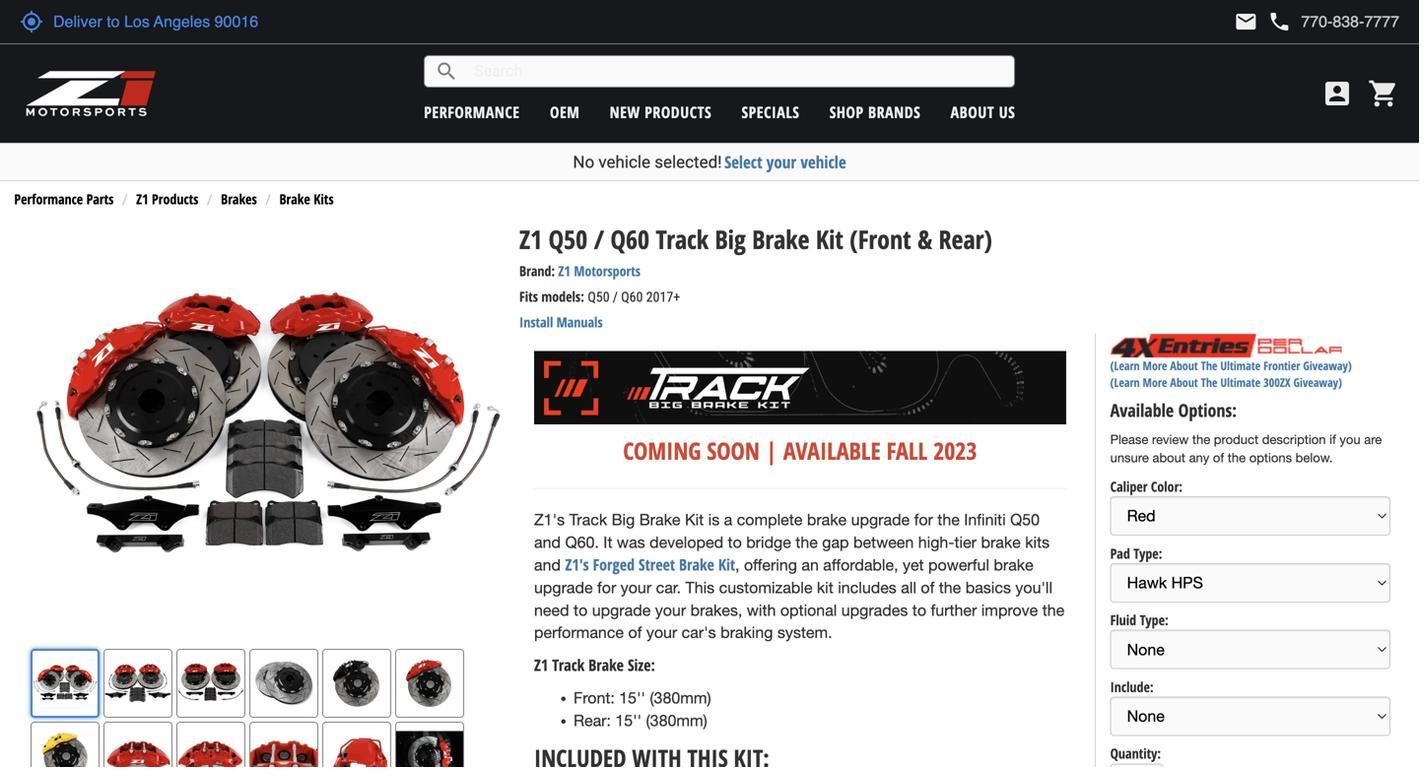 Task type: vqa. For each thing, say whether or not it's contained in the screenshot.
front: 15'' (380mm) rear: 15'' (380mm)
yes



Task type: locate. For each thing, give the bounding box(es) containing it.
1 horizontal spatial for
[[914, 511, 933, 529]]

brake down infiniti
[[981, 534, 1021, 552]]

kit
[[816, 222, 844, 257], [685, 511, 704, 529], [718, 555, 735, 576]]

0 horizontal spatial for
[[597, 579, 616, 597]]

track up the q60.
[[569, 511, 607, 529]]

0 horizontal spatial kit
[[685, 511, 704, 529]]

1 vertical spatial performance
[[534, 624, 624, 642]]

0 horizontal spatial big
[[612, 511, 635, 529]]

0 vertical spatial type:
[[1134, 544, 1163, 563]]

to inside z1's track big brake kit is a complete brake upgrade for the infiniti q50 and q60. it was developed to bridge the gap between high-tier brake kits and
[[728, 534, 742, 552]]

of right any
[[1213, 450, 1224, 466]]

about up (learn more about the ultimate 300zx giveaway) link at right
[[1170, 358, 1198, 374]]

z1's
[[534, 511, 565, 529], [565, 555, 589, 576]]

0 vertical spatial kit
[[816, 222, 844, 257]]

q60 up motorsports
[[611, 222, 650, 257]]

type: right fluid
[[1140, 611, 1169, 630]]

2 vertical spatial upgrade
[[592, 602, 651, 620]]

2 vertical spatial brake
[[994, 557, 1034, 575]]

track
[[656, 222, 709, 257], [569, 511, 607, 529], [552, 655, 585, 676]]

brake up developed on the bottom
[[639, 511, 681, 529]]

z1's for z1's forged street brake kit
[[565, 555, 589, 576]]

0 vertical spatial and
[[534, 534, 561, 552]]

q50 up kits
[[1010, 511, 1040, 529]]

us
[[999, 102, 1015, 123]]

0 vertical spatial big
[[715, 222, 746, 257]]

q60
[[611, 222, 650, 257], [621, 289, 643, 305]]

type: right "pad"
[[1134, 544, 1163, 563]]

giveaway)
[[1303, 358, 1352, 374], [1294, 374, 1342, 391]]

the down (learn more about the ultimate frontier giveaway) "link"
[[1201, 374, 1218, 391]]

fluid
[[1110, 611, 1137, 630]]

(learn more about the ultimate frontier giveaway) link
[[1110, 358, 1352, 374]]

gap
[[822, 534, 849, 552]]

1 horizontal spatial performance
[[534, 624, 624, 642]]

2 (learn from the top
[[1110, 374, 1140, 391]]

0 horizontal spatial /
[[594, 222, 604, 257]]

no vehicle selected! select your vehicle
[[573, 151, 846, 173]]

track up '2017+'
[[656, 222, 709, 257]]

(learn more about the ultimate frontier giveaway) (learn more about the ultimate 300zx giveaway) available options: please review the product description if you are unsure about any of the options below.
[[1110, 358, 1382, 466]]

track up "front:" at the left bottom of the page
[[552, 655, 585, 676]]

1 vertical spatial for
[[597, 579, 616, 597]]

brake up gap
[[807, 511, 847, 529]]

1 vertical spatial big
[[612, 511, 635, 529]]

include:
[[1110, 678, 1154, 697]]

z1's for z1's track big brake kit is a complete brake upgrade for the infiniti q50 and q60. it was developed to bridge the gap between high-tier brake kits and
[[534, 511, 565, 529]]

,
[[735, 557, 740, 575]]

0 horizontal spatial performance
[[424, 102, 520, 123]]

brake
[[807, 511, 847, 529], [981, 534, 1021, 552], [994, 557, 1034, 575]]

giveaway) down the frontier
[[1294, 374, 1342, 391]]

more
[[1143, 358, 1167, 374], [1143, 374, 1167, 391]]

and left the q60.
[[534, 534, 561, 552]]

/ down motorsports
[[613, 289, 618, 305]]

&
[[918, 222, 933, 257]]

0 vertical spatial track
[[656, 222, 709, 257]]

z1's up need
[[534, 511, 565, 529]]

of inside (learn more about the ultimate frontier giveaway) (learn more about the ultimate 300zx giveaway) available options: please review the product description if you are unsure about any of the options below.
[[1213, 450, 1224, 466]]

the
[[1192, 432, 1211, 447], [1228, 450, 1246, 466], [938, 511, 960, 529], [796, 534, 818, 552], [939, 579, 961, 597], [1042, 602, 1065, 620]]

q50 down z1 motorsports link at the top
[[588, 289, 610, 305]]

(learn
[[1110, 358, 1140, 374], [1110, 374, 1140, 391]]

shop
[[830, 102, 864, 123]]

kit inside z1 q50 / q60 track big brake kit (front & rear) brand: z1 motorsports fits models: q50 / q60 2017+ install manuals
[[816, 222, 844, 257]]

big down select
[[715, 222, 746, 257]]

ultimate
[[1221, 358, 1261, 374], [1221, 374, 1261, 391]]

vehicle down shop
[[801, 151, 846, 173]]

of up size:
[[628, 624, 642, 642]]

z1 up brand:
[[519, 222, 542, 257]]

about up options:
[[1170, 374, 1198, 391]]

1 horizontal spatial kit
[[718, 555, 735, 576]]

and up need
[[534, 557, 561, 575]]

to down all
[[912, 602, 927, 620]]

bridge
[[746, 534, 791, 552]]

the up an at the right of page
[[796, 534, 818, 552]]

2 horizontal spatial to
[[912, 602, 927, 620]]

pad type:
[[1110, 544, 1163, 563]]

1 horizontal spatial of
[[921, 579, 935, 597]]

q60 left '2017+'
[[621, 289, 643, 305]]

z1 down need
[[534, 655, 548, 676]]

15'' right rear:
[[615, 712, 642, 730]]

0 vertical spatial z1's
[[534, 511, 565, 529]]

1 horizontal spatial big
[[715, 222, 746, 257]]

search
[[435, 60, 459, 83]]

1 vertical spatial z1's
[[565, 555, 589, 576]]

mail
[[1234, 10, 1258, 34]]

tier
[[955, 534, 977, 552]]

available
[[783, 435, 881, 467]]

new
[[610, 102, 640, 123]]

2 the from the top
[[1201, 374, 1218, 391]]

z1's track big brake kit is a complete brake upgrade for the infiniti q50 and q60. it was developed to bridge the gap between high-tier brake kits and
[[534, 511, 1050, 575]]

q50 up brand:
[[549, 222, 588, 257]]

upgrade down forged
[[592, 602, 651, 620]]

quantity:
[[1110, 745, 1161, 763]]

for
[[914, 511, 933, 529], [597, 579, 616, 597]]

upgrade
[[851, 511, 910, 529], [534, 579, 593, 597], [592, 602, 651, 620]]

/
[[594, 222, 604, 257], [613, 289, 618, 305]]

upgrade inside z1's track big brake kit is a complete brake upgrade for the infiniti q50 and q60. it was developed to bridge the gap between high-tier brake kits and
[[851, 511, 910, 529]]

for down forged
[[597, 579, 616, 597]]

of right all
[[921, 579, 935, 597]]

install manuals link
[[519, 313, 603, 331]]

performance
[[14, 190, 83, 208]]

product
[[1214, 432, 1259, 447]]

1 horizontal spatial to
[[728, 534, 742, 552]]

kit left is
[[685, 511, 704, 529]]

kit inside z1's track big brake kit is a complete brake upgrade for the infiniti q50 and q60. it was developed to bridge the gap between high-tier brake kits and
[[685, 511, 704, 529]]

brake up you'll at the right bottom of page
[[994, 557, 1034, 575]]

color:
[[1151, 478, 1183, 496]]

performance parts link
[[14, 190, 114, 208]]

15'' down size:
[[619, 689, 646, 708]]

kit for street
[[718, 555, 735, 576]]

car's
[[682, 624, 716, 642]]

the up (learn more about the ultimate 300zx giveaway) link at right
[[1201, 358, 1218, 374]]

z1 left products
[[136, 190, 148, 208]]

2 vertical spatial kit
[[718, 555, 735, 576]]

basics
[[966, 579, 1011, 597]]

options
[[1250, 450, 1292, 466]]

1 the from the top
[[1201, 358, 1218, 374]]

track inside z1's track big brake kit is a complete brake upgrade for the infiniti q50 and q60. it was developed to bridge the gap between high-tier brake kits and
[[569, 511, 607, 529]]

2 and from the top
[[534, 557, 561, 575]]

for inside , offering an affordable, yet powerful brake upgrade for your car. this customizable kit includes all of the basics you'll need to upgrade your brakes, with optional upgrades to further improve the performance of your car's braking system.
[[597, 579, 616, 597]]

new products link
[[610, 102, 712, 123]]

products
[[152, 190, 199, 208]]

it
[[603, 534, 613, 552]]

customizable
[[719, 579, 813, 597]]

0 vertical spatial performance
[[424, 102, 520, 123]]

0 vertical spatial upgrade
[[851, 511, 910, 529]]

2 vertical spatial q50
[[1010, 511, 1040, 529]]

z1's down the q60.
[[565, 555, 589, 576]]

1 horizontal spatial vehicle
[[801, 151, 846, 173]]

new products
[[610, 102, 712, 123]]

ultimate up (learn more about the ultimate 300zx giveaway) link at right
[[1221, 358, 1261, 374]]

forged
[[593, 555, 635, 576]]

ultimate down (learn more about the ultimate frontier giveaway) "link"
[[1221, 374, 1261, 391]]

1 ultimate from the top
[[1221, 358, 1261, 374]]

parts
[[86, 190, 114, 208]]

vehicle right the no
[[599, 152, 651, 172]]

1 vertical spatial and
[[534, 557, 561, 575]]

0 horizontal spatial of
[[628, 624, 642, 642]]

1 vertical spatial track
[[569, 511, 607, 529]]

1 vertical spatial of
[[921, 579, 935, 597]]

brand:
[[519, 261, 555, 280]]

0 vertical spatial q50
[[549, 222, 588, 257]]

this
[[686, 579, 715, 597]]

your left car's
[[646, 624, 677, 642]]

0 vertical spatial (380mm)
[[650, 689, 711, 708]]

and
[[534, 534, 561, 552], [534, 557, 561, 575]]

kit left "(front"
[[816, 222, 844, 257]]

/ up z1 motorsports link at the top
[[594, 222, 604, 257]]

brake kits link
[[279, 190, 334, 208]]

1 vertical spatial type:
[[1140, 611, 1169, 630]]

phone
[[1268, 10, 1292, 34]]

1 vertical spatial 15''
[[615, 712, 642, 730]]

brake down select your vehicle link
[[752, 222, 810, 257]]

0 vertical spatial for
[[914, 511, 933, 529]]

with
[[747, 602, 776, 620]]

affordable,
[[823, 557, 898, 575]]

2 more from the top
[[1143, 374, 1167, 391]]

z1's inside z1's track big brake kit is a complete brake upgrade for the infiniti q50 and q60. it was developed to bridge the gap between high-tier brake kits and
[[534, 511, 565, 529]]

to
[[728, 534, 742, 552], [574, 602, 588, 620], [912, 602, 927, 620]]

high-
[[918, 534, 955, 552]]

2 vertical spatial of
[[628, 624, 642, 642]]

1 vertical spatial kit
[[685, 511, 704, 529]]

system.
[[778, 624, 832, 642]]

of
[[1213, 450, 1224, 466], [921, 579, 935, 597], [628, 624, 642, 642]]

2 horizontal spatial of
[[1213, 450, 1224, 466]]

big up was
[[612, 511, 635, 529]]

to up ,
[[728, 534, 742, 552]]

complete
[[737, 511, 803, 529]]

performance down need
[[534, 624, 624, 642]]

1 vertical spatial /
[[613, 289, 618, 305]]

frontier
[[1264, 358, 1300, 374]]

upgrade up need
[[534, 579, 593, 597]]

my_location
[[20, 10, 43, 34]]

brakes
[[221, 190, 257, 208]]

rear)
[[939, 222, 992, 257]]

(380mm)
[[650, 689, 711, 708], [646, 712, 707, 730]]

upgrade up between
[[851, 511, 910, 529]]

0 horizontal spatial to
[[574, 602, 588, 620]]

0 vertical spatial of
[[1213, 450, 1224, 466]]

2023
[[933, 435, 977, 467]]

for up high-
[[914, 511, 933, 529]]

all
[[901, 579, 917, 597]]

please
[[1110, 432, 1149, 447]]

performance down search
[[424, 102, 520, 123]]

0 horizontal spatial vehicle
[[599, 152, 651, 172]]

2 horizontal spatial kit
[[816, 222, 844, 257]]

shopping_cart
[[1368, 78, 1400, 109]]

street
[[639, 555, 675, 576]]

kit left offering
[[718, 555, 735, 576]]

select
[[724, 151, 762, 173]]

2 vertical spatial track
[[552, 655, 585, 676]]

to right need
[[574, 602, 588, 620]]



Task type: describe. For each thing, give the bounding box(es) containing it.
motorsports
[[574, 261, 641, 280]]

z1's forged street brake kit
[[565, 555, 735, 576]]

shop brands link
[[830, 102, 921, 123]]

big inside z1 q50 / q60 track big brake kit (front & rear) brand: z1 motorsports fits models: q50 / q60 2017+ install manuals
[[715, 222, 746, 257]]

performance inside , offering an affordable, yet powerful brake upgrade for your car. this customizable kit includes all of the basics you'll need to upgrade your brakes, with optional upgrades to further improve the performance of your car's braking system.
[[534, 624, 624, 642]]

kit
[[817, 579, 834, 597]]

manuals
[[557, 313, 603, 331]]

0 vertical spatial 15''
[[619, 689, 646, 708]]

specials link
[[742, 102, 800, 123]]

front: 15'' (380mm) rear: 15'' (380mm)
[[574, 689, 711, 730]]

1 vertical spatial q50
[[588, 289, 610, 305]]

improve
[[981, 602, 1038, 620]]

z1 motorsports link
[[558, 261, 641, 280]]

options:
[[1178, 399, 1237, 423]]

rear:
[[574, 712, 611, 730]]

about us
[[951, 102, 1015, 123]]

z1 q50 / q60 track big brake kit (front & rear) brand: z1 motorsports fits models: q50 / q60 2017+ install manuals
[[519, 222, 992, 331]]

you
[[1340, 432, 1361, 447]]

mail link
[[1234, 10, 1258, 34]]

1 more from the top
[[1143, 358, 1167, 374]]

phone link
[[1268, 10, 1400, 34]]

your right select
[[767, 151, 797, 173]]

is
[[708, 511, 720, 529]]

optional
[[780, 602, 837, 620]]

account_box link
[[1317, 78, 1358, 109]]

1 horizontal spatial /
[[613, 289, 618, 305]]

, offering an affordable, yet powerful brake upgrade for your car. this customizable kit includes all of the basics you'll need to upgrade your brakes, with optional upgrades to further improve the performance of your car's braking system.
[[534, 557, 1065, 642]]

z1 track brake size:
[[534, 655, 655, 676]]

the up high-
[[938, 511, 960, 529]]

1 and from the top
[[534, 534, 561, 552]]

fits
[[519, 287, 538, 306]]

the down product
[[1228, 450, 1246, 466]]

1 vertical spatial upgrade
[[534, 579, 593, 597]]

q50 inside z1's track big brake kit is a complete brake upgrade for the infiniti q50 and q60. it was developed to bridge the gap between high-tier brake kits and
[[1010, 511, 1040, 529]]

coming soon | available fall 2023
[[623, 435, 977, 467]]

fluid type:
[[1110, 611, 1169, 630]]

further
[[931, 602, 977, 620]]

select your vehicle link
[[724, 151, 846, 173]]

available
[[1110, 399, 1174, 423]]

brakes,
[[691, 602, 743, 620]]

z1 products
[[136, 190, 199, 208]]

fall
[[887, 435, 928, 467]]

z1 products link
[[136, 190, 199, 208]]

unsure
[[1110, 450, 1149, 466]]

vehicle inside no vehicle selected! select your vehicle
[[599, 152, 651, 172]]

install
[[519, 313, 553, 331]]

upgrades
[[842, 602, 908, 620]]

(learn more about the ultimate 300zx giveaway) link
[[1110, 374, 1342, 391]]

brake kits
[[279, 190, 334, 208]]

products
[[645, 102, 712, 123]]

your down car.
[[655, 602, 686, 620]]

your down z1's forged street brake kit
[[621, 579, 652, 597]]

was
[[617, 534, 645, 552]]

0 vertical spatial /
[[594, 222, 604, 257]]

track inside z1 q50 / q60 track big brake kit (front & rear) brand: z1 motorsports fits models: q50 / q60 2017+ install manuals
[[656, 222, 709, 257]]

review
[[1152, 432, 1189, 447]]

track for size:
[[552, 655, 585, 676]]

brake left kits
[[279, 190, 310, 208]]

(front
[[850, 222, 911, 257]]

pad
[[1110, 544, 1130, 563]]

z1 for track
[[534, 655, 548, 676]]

track for brake
[[569, 511, 607, 529]]

models:
[[541, 287, 584, 306]]

300zx
[[1264, 374, 1291, 391]]

z1 up models:
[[558, 261, 571, 280]]

z1 motorsports logo image
[[25, 69, 157, 118]]

1 vertical spatial brake
[[981, 534, 1021, 552]]

brake inside , offering an affordable, yet powerful brake upgrade for your car. this customizable kit includes all of the basics you'll need to upgrade your brakes, with optional upgrades to further improve the performance of your car's braking system.
[[994, 557, 1034, 575]]

z1 for products
[[136, 190, 148, 208]]

size:
[[628, 655, 655, 676]]

between
[[854, 534, 914, 552]]

Search search field
[[459, 56, 1014, 87]]

yet
[[903, 557, 924, 575]]

for inside z1's track big brake kit is a complete brake upgrade for the infiniti q50 and q60. it was developed to bridge the gap between high-tier brake kits and
[[914, 511, 933, 529]]

|
[[766, 435, 778, 467]]

brake up "front:" at the left bottom of the page
[[589, 655, 624, 676]]

a
[[724, 511, 733, 529]]

the down you'll at the right bottom of page
[[1042, 602, 1065, 620]]

no
[[573, 152, 595, 172]]

need
[[534, 602, 569, 620]]

brake up this
[[679, 555, 714, 576]]

brake inside z1's track big brake kit is a complete brake upgrade for the infiniti q50 and q60. it was developed to bridge the gap between high-tier brake kits and
[[639, 511, 681, 529]]

1 vertical spatial q60
[[621, 289, 643, 305]]

type: for fluid type:
[[1140, 611, 1169, 630]]

0 vertical spatial q60
[[611, 222, 650, 257]]

the up further
[[939, 579, 961, 597]]

below.
[[1296, 450, 1333, 466]]

kits
[[1025, 534, 1050, 552]]

car.
[[656, 579, 681, 597]]

about
[[1153, 450, 1186, 466]]

oem
[[550, 102, 580, 123]]

giveaway) right the frontier
[[1303, 358, 1352, 374]]

0 vertical spatial brake
[[807, 511, 847, 529]]

1 vertical spatial (380mm)
[[646, 712, 707, 730]]

about left us
[[951, 102, 995, 123]]

shopping_cart link
[[1363, 78, 1400, 109]]

2017+
[[646, 289, 680, 305]]

any
[[1189, 450, 1210, 466]]

kit for big
[[685, 511, 704, 529]]

the up any
[[1192, 432, 1211, 447]]

developed
[[650, 534, 724, 552]]

z1 for q50
[[519, 222, 542, 257]]

brake inside z1 q50 / q60 track big brake kit (front & rear) brand: z1 motorsports fits models: q50 / q60 2017+ install manuals
[[752, 222, 810, 257]]

brands
[[868, 102, 921, 123]]

description
[[1262, 432, 1326, 447]]

kits
[[314, 190, 334, 208]]

coming
[[623, 435, 701, 467]]

2 ultimate from the top
[[1221, 374, 1261, 391]]

type: for pad type:
[[1134, 544, 1163, 563]]

you'll
[[1016, 579, 1053, 597]]

includes
[[838, 579, 897, 597]]

are
[[1364, 432, 1382, 447]]

if
[[1330, 432, 1336, 447]]

big inside z1's track big brake kit is a complete brake upgrade for the infiniti q50 and q60. it was developed to bridge the gap between high-tier brake kits and
[[612, 511, 635, 529]]

powerful
[[928, 557, 990, 575]]

account_box
[[1322, 78, 1353, 109]]

1 (learn from the top
[[1110, 358, 1140, 374]]

z1's forged street brake kit link
[[565, 555, 735, 576]]

about us link
[[951, 102, 1015, 123]]

front:
[[574, 689, 615, 708]]

an
[[802, 557, 819, 575]]



